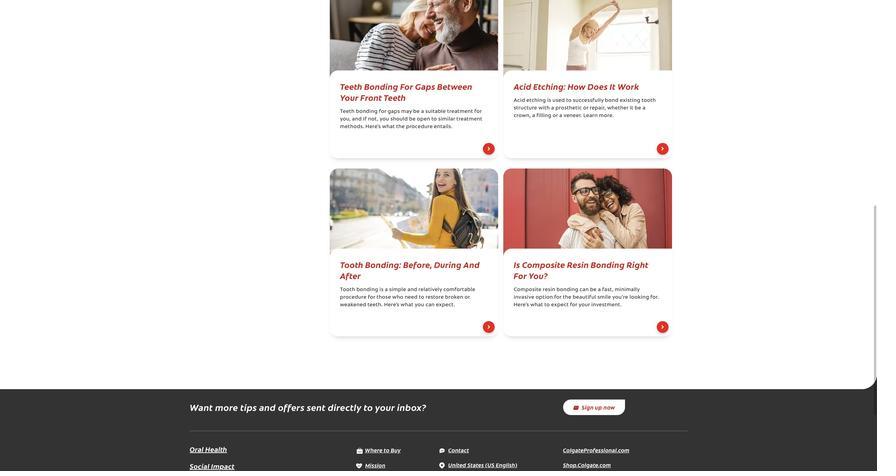 Task type: vqa. For each thing, say whether or not it's contained in the screenshot.
left here.
no



Task type: locate. For each thing, give the bounding box(es) containing it.
2 acid from the top
[[514, 98, 525, 103]]

the inside teeth bonding for gaps may be a suitable treatment for you, and if not, you should be open to similar treatment methods. here's what the procedure entails.
[[396, 124, 405, 130]]

invasive
[[514, 295, 534, 300]]

1 horizontal spatial here's
[[384, 303, 399, 308]]

be inside acid etching is used to successfully bond existing tooth structure with a prosthetic or repair, whether it be a crown, a filling or a veneer. learn more.
[[635, 106, 641, 111]]

what down should
[[382, 124, 395, 130]]

0 horizontal spatial you
[[380, 117, 389, 122]]

here's down not,
[[366, 124, 381, 130]]

treatment
[[447, 109, 473, 114], [456, 117, 482, 122]]

1 vertical spatial can
[[426, 303, 435, 308]]

is for bonding:
[[380, 288, 384, 293]]

can
[[580, 288, 589, 293], [426, 303, 435, 308]]

you inside teeth bonding for gaps may be a suitable treatment for you, and if not, you should be open to similar treatment methods. here's what the procedure entails.
[[380, 117, 389, 122]]

a left the fast,
[[598, 288, 601, 293]]

the
[[396, 124, 405, 130], [563, 295, 571, 300]]

for inside teeth bonding for gaps between your front teeth
[[400, 81, 413, 92]]

the up expect
[[563, 295, 571, 300]]

0 vertical spatial procedure
[[406, 124, 433, 130]]

you,
[[340, 117, 351, 122]]

1 vertical spatial for
[[514, 270, 527, 281]]

can inside 'tooth bonding is a simple and relatively comfortable procedure for those who need to restore broken or weakened teeth. here's what you can expect.'
[[426, 303, 435, 308]]

procedure inside teeth bonding for gaps may be a suitable treatment for you, and if not, you should be open to similar treatment methods. here's what the procedure entails.
[[406, 124, 433, 130]]

0 horizontal spatial for
[[400, 81, 413, 92]]

1 horizontal spatial the
[[563, 295, 571, 300]]

2 tooth from the top
[[340, 288, 355, 293]]

composite inside is composite resin bonding right for you?
[[522, 259, 565, 270]]

what down need on the left bottom of the page
[[401, 303, 413, 308]]

1 vertical spatial procedure
[[340, 295, 367, 300]]

gaps
[[388, 109, 400, 114]]

1 vertical spatial treatment
[[456, 117, 482, 122]]

here's inside 'tooth bonding is a simple and relatively comfortable procedure for those who need to restore broken or weakened teeth. here's what you can expect.'
[[384, 303, 399, 308]]

tooth down the after
[[340, 288, 355, 293]]

acid
[[514, 81, 531, 92], [514, 98, 525, 103]]

0 vertical spatial composite
[[522, 259, 565, 270]]

0 vertical spatial is
[[547, 98, 551, 103]]

bonding up gaps
[[364, 81, 398, 92]]

bonding inside composite resin bonding can be a fast, minimally invasive option for the beautiful smile you're looking for. here's what to expect for your investment.
[[557, 288, 578, 293]]

a up those
[[385, 288, 388, 293]]

a up open
[[421, 109, 424, 114]]

oral health
[[190, 445, 227, 454]]

teeth bonding for gaps may be a suitable treatment for you, and if not, you should be open to similar treatment methods. here's what the procedure entails.
[[340, 109, 482, 130]]

acid up etching
[[514, 81, 531, 92]]

mission link
[[356, 462, 385, 469]]

composite resin bonding can be a fast, minimally invasive option for the beautiful smile you're looking for. here's what to expect for your investment.
[[514, 288, 659, 308]]

mission
[[365, 462, 385, 469]]

teeth bonding for gaps between your front teeth
[[340, 81, 472, 103]]

treatment right similar
[[456, 117, 482, 122]]

here's
[[366, 124, 381, 130], [384, 303, 399, 308], [514, 303, 529, 308]]

for inside is composite resin bonding right for you?
[[514, 270, 527, 281]]

acid inside acid etching is used to successfully bond existing tooth structure with a prosthetic or repair, whether it be a crown, a filling or a veneer. learn more.
[[514, 98, 525, 103]]

here's down invasive
[[514, 303, 529, 308]]

to inside acid etching is used to successfully bond existing tooth structure with a prosthetic or repair, whether it be a crown, a filling or a veneer. learn more.
[[566, 98, 572, 103]]

tooth inside tooth bonding: before, during and after
[[340, 259, 363, 270]]

colgateprofessional.com
[[563, 447, 630, 454]]

is up with
[[547, 98, 551, 103]]

2 horizontal spatial what
[[530, 303, 543, 308]]

or right filling
[[553, 113, 558, 119]]

minimally
[[615, 288, 640, 293]]

oral health link
[[190, 445, 227, 454]]

be inside composite resin bonding can be a fast, minimally invasive option for the beautiful smile you're looking for. here's what to expect for your investment.
[[590, 288, 597, 293]]

can down restore
[[426, 303, 435, 308]]

teeth
[[340, 81, 362, 92], [384, 92, 406, 103], [340, 109, 355, 114]]

you right not,
[[380, 117, 389, 122]]

0 vertical spatial bonding
[[364, 81, 398, 92]]

1 vertical spatial you
[[415, 303, 424, 308]]

be right it
[[635, 106, 641, 111]]

right
[[627, 259, 649, 270]]

be right "may"
[[413, 109, 420, 114]]

expect.
[[436, 303, 455, 308]]

0 vertical spatial for
[[400, 81, 413, 92]]

teeth inside teeth bonding for gaps may be a suitable treatment for you, and if not, you should be open to similar treatment methods. here's what the procedure entails.
[[340, 109, 355, 114]]

what down option
[[530, 303, 543, 308]]

your left inbox?
[[375, 401, 395, 414]]

1 vertical spatial acid
[[514, 98, 525, 103]]

0 vertical spatial can
[[580, 288, 589, 293]]

a inside composite resin bonding can be a fast, minimally invasive option for the beautiful smile you're looking for. here's what to expect for your investment.
[[598, 288, 601, 293]]

1 vertical spatial your
[[375, 401, 395, 414]]

0 horizontal spatial or
[[465, 295, 470, 300]]

0 vertical spatial the
[[396, 124, 405, 130]]

veneer.
[[564, 113, 582, 119]]

1 vertical spatial is
[[380, 288, 384, 293]]

0 horizontal spatial is
[[380, 288, 384, 293]]

0 vertical spatial you
[[380, 117, 389, 122]]

your
[[340, 92, 358, 103]]

here's inside teeth bonding for gaps may be a suitable treatment for you, and if not, you should be open to similar treatment methods. here's what the procedure entails.
[[366, 124, 381, 130]]

tooth inside 'tooth bonding is a simple and relatively comfortable procedure for those who need to restore broken or weakened teeth. here's what you can expect.'
[[340, 288, 355, 293]]

rounded corner image
[[862, 374, 877, 390]]

2 vertical spatial and
[[259, 401, 276, 414]]

1 horizontal spatial for
[[514, 270, 527, 281]]

bonding up if
[[356, 109, 378, 114]]

and right the tips
[[259, 401, 276, 414]]

bond
[[605, 98, 619, 103]]

acid for acid etching is used to successfully bond existing tooth structure with a prosthetic or repair, whether it be a crown, a filling or a veneer. learn more.
[[514, 98, 525, 103]]

bonding inside teeth bonding for gaps between your front teeth
[[364, 81, 398, 92]]

or
[[583, 106, 589, 111], [553, 113, 558, 119], [465, 295, 470, 300]]

your
[[579, 303, 590, 308], [375, 401, 395, 414]]

during
[[434, 259, 462, 270]]

0 vertical spatial acid
[[514, 81, 531, 92]]

similar
[[438, 117, 455, 122]]

open
[[417, 117, 430, 122]]

0 horizontal spatial procedure
[[340, 295, 367, 300]]

a left filling
[[532, 113, 535, 119]]

0 vertical spatial and
[[352, 117, 362, 122]]

colgateprofessional.com link
[[563, 447, 630, 454]]

should
[[390, 117, 408, 122]]

for left gaps
[[400, 81, 413, 92]]

bonding
[[364, 81, 398, 92], [591, 259, 625, 270]]

1 vertical spatial composite
[[514, 288, 542, 293]]

1 horizontal spatial you
[[415, 303, 424, 308]]

you're
[[612, 295, 628, 300]]

0 vertical spatial tooth
[[340, 259, 363, 270]]

want
[[190, 401, 213, 414]]

composite
[[522, 259, 565, 270], [514, 288, 542, 293]]

tooth
[[340, 259, 363, 270], [340, 288, 355, 293]]

treatment up similar
[[447, 109, 473, 114]]

what
[[382, 124, 395, 130], [401, 303, 413, 308], [530, 303, 543, 308]]

be up beautiful
[[590, 288, 597, 293]]

is
[[547, 98, 551, 103], [380, 288, 384, 293]]

a down prosthetic
[[559, 113, 562, 119]]

composite up invasive
[[514, 288, 542, 293]]

does
[[588, 81, 608, 92]]

acid up structure
[[514, 98, 525, 103]]

2 horizontal spatial and
[[408, 288, 417, 293]]

and left if
[[352, 117, 362, 122]]

1 horizontal spatial your
[[579, 303, 590, 308]]

composite up resin
[[522, 259, 565, 270]]

offers
[[278, 401, 305, 414]]

suitable
[[425, 109, 446, 114]]

teeth.
[[368, 303, 383, 308]]

and up need on the left bottom of the page
[[408, 288, 417, 293]]

you inside 'tooth bonding is a simple and relatively comfortable procedure for those who need to restore broken or weakened teeth. here's what you can expect.'
[[415, 303, 424, 308]]

1 vertical spatial bonding
[[591, 259, 625, 270]]

procedure up weakened in the left bottom of the page
[[340, 295, 367, 300]]

1 vertical spatial the
[[563, 295, 571, 300]]

0 horizontal spatial can
[[426, 303, 435, 308]]

what inside 'tooth bonding is a simple and relatively comfortable procedure for those who need to restore broken or weakened teeth. here's what you can expect.'
[[401, 303, 413, 308]]

1 horizontal spatial can
[[580, 288, 589, 293]]

is inside acid etching is used to successfully bond existing tooth structure with a prosthetic or repair, whether it be a crown, a filling or a veneer. learn more.
[[547, 98, 551, 103]]

composite inside composite resin bonding can be a fast, minimally invasive option for the beautiful smile you're looking for. here's what to expect for your investment.
[[514, 288, 542, 293]]

1 horizontal spatial what
[[401, 303, 413, 308]]

your inside composite resin bonding can be a fast, minimally invasive option for the beautiful smile you're looking for. here's what to expect for your investment.
[[579, 303, 590, 308]]

to inside teeth bonding for gaps may be a suitable treatment for you, and if not, you should be open to similar treatment methods. here's what the procedure entails.
[[432, 117, 437, 122]]

you?
[[529, 270, 548, 281]]

to right need on the left bottom of the page
[[419, 295, 424, 300]]

1 vertical spatial or
[[553, 113, 558, 119]]

is up those
[[380, 288, 384, 293]]

bonding up expect
[[557, 288, 578, 293]]

bonding inside 'tooth bonding is a simple and relatively comfortable procedure for those who need to restore broken or weakened teeth. here's what you can expect.'
[[356, 288, 378, 293]]

a inside 'tooth bonding is a simple and relatively comfortable procedure for those who need to restore broken or weakened teeth. here's what you can expect.'
[[385, 288, 388, 293]]

to up prosthetic
[[566, 98, 572, 103]]

0 horizontal spatial bonding
[[364, 81, 398, 92]]

1 tooth from the top
[[340, 259, 363, 270]]

1 horizontal spatial procedure
[[406, 124, 433, 130]]

between
[[437, 81, 472, 92]]

you down need on the left bottom of the page
[[415, 303, 424, 308]]

2 vertical spatial or
[[465, 295, 470, 300]]

fast,
[[602, 288, 614, 293]]

2 horizontal spatial here's
[[514, 303, 529, 308]]

be down "may"
[[409, 117, 416, 122]]

1 vertical spatial and
[[408, 288, 417, 293]]

directly
[[328, 401, 362, 414]]

tooth left bonding:
[[340, 259, 363, 270]]

0 horizontal spatial the
[[396, 124, 405, 130]]

and
[[463, 259, 480, 270]]

bonding up the fast,
[[591, 259, 625, 270]]

tooth bonding is a simple and relatively comfortable procedure for those who need to restore broken or weakened teeth. here's what you can expect.
[[340, 288, 475, 308]]

or down successfully
[[583, 106, 589, 111]]

oral
[[190, 445, 204, 454]]

united
[[448, 461, 466, 469]]

1 vertical spatial tooth
[[340, 288, 355, 293]]

or down comfortable
[[465, 295, 470, 300]]

bonding for your
[[356, 109, 378, 114]]

whether
[[607, 106, 629, 111]]

looking
[[630, 295, 649, 300]]

0 horizontal spatial here's
[[366, 124, 381, 130]]

to
[[566, 98, 572, 103], [432, 117, 437, 122], [419, 295, 424, 300], [544, 303, 550, 308], [364, 401, 373, 414], [384, 447, 389, 454]]

is
[[514, 259, 520, 270]]

successfully
[[573, 98, 604, 103]]

0 vertical spatial your
[[579, 303, 590, 308]]

1 horizontal spatial and
[[352, 117, 362, 122]]

0 horizontal spatial what
[[382, 124, 395, 130]]

here's down who
[[384, 303, 399, 308]]

can up beautiful
[[580, 288, 589, 293]]

bonding inside teeth bonding for gaps may be a suitable treatment for you, and if not, you should be open to similar treatment methods. here's what the procedure entails.
[[356, 109, 378, 114]]

comfortable
[[444, 288, 475, 293]]

those
[[377, 295, 391, 300]]

1 acid from the top
[[514, 81, 531, 92]]

procedure down open
[[406, 124, 433, 130]]

be
[[635, 106, 641, 111], [413, 109, 420, 114], [409, 117, 416, 122], [590, 288, 597, 293]]

or inside 'tooth bonding is a simple and relatively comfortable procedure for those who need to restore broken or weakened teeth. here's what you can expect.'
[[465, 295, 470, 300]]

what inside composite resin bonding can be a fast, minimally invasive option for the beautiful smile you're looking for. here's what to expect for your investment.
[[530, 303, 543, 308]]

simple
[[389, 288, 406, 293]]

and inside 'tooth bonding is a simple and relatively comfortable procedure for those who need to restore broken or weakened teeth. here's what you can expect.'
[[408, 288, 417, 293]]

your down beautiful
[[579, 303, 590, 308]]

to inside 'tooth bonding is a simple and relatively comfortable procedure for those who need to restore broken or weakened teeth. here's what you can expect.'
[[419, 295, 424, 300]]

option
[[536, 295, 553, 300]]

contact
[[448, 447, 469, 454]]

may
[[401, 109, 412, 114]]

bonding for after
[[356, 288, 378, 293]]

to down option
[[544, 303, 550, 308]]

0 horizontal spatial your
[[375, 401, 395, 414]]

more
[[215, 401, 238, 414]]

bonding up teeth.
[[356, 288, 378, 293]]

for left you?
[[514, 270, 527, 281]]

to down suitable
[[432, 117, 437, 122]]

is inside 'tooth bonding is a simple and relatively comfortable procedure for those who need to restore broken or weakened teeth. here's what you can expect.'
[[380, 288, 384, 293]]

acid for acid etching: how does it work
[[514, 81, 531, 92]]

crown,
[[514, 113, 531, 119]]

1 horizontal spatial bonding
[[591, 259, 625, 270]]

a right with
[[551, 106, 554, 111]]

to right directly
[[364, 401, 373, 414]]

2 horizontal spatial or
[[583, 106, 589, 111]]

1 horizontal spatial is
[[547, 98, 551, 103]]

smile
[[597, 295, 611, 300]]

procedure
[[406, 124, 433, 130], [340, 295, 367, 300]]

etching
[[526, 98, 546, 103]]

the down should
[[396, 124, 405, 130]]

and
[[352, 117, 362, 122], [408, 288, 417, 293], [259, 401, 276, 414]]



Task type: describe. For each thing, give the bounding box(es) containing it.
0 horizontal spatial and
[[259, 401, 276, 414]]

etching:
[[533, 81, 566, 92]]

with
[[538, 106, 550, 111]]

procedure inside 'tooth bonding is a simple and relatively comfortable procedure for those who need to restore broken or weakened teeth. here's what you can expect.'
[[340, 295, 367, 300]]

a inside teeth bonding for gaps may be a suitable treatment for you, and if not, you should be open to similar treatment methods. here's what the procedure entails.
[[421, 109, 424, 114]]

resin
[[567, 259, 589, 270]]

if
[[363, 117, 367, 122]]

resin
[[543, 288, 555, 293]]

social impact
[[190, 462, 235, 471]]

broken
[[445, 295, 463, 300]]

not,
[[368, 117, 378, 122]]

the inside composite resin bonding can be a fast, minimally invasive option for the beautiful smile you're looking for. here's what to expect for your investment.
[[563, 295, 571, 300]]

to left buy
[[384, 447, 389, 454]]

repair,
[[590, 106, 606, 111]]

who
[[392, 295, 403, 300]]

investment.
[[591, 303, 622, 308]]

beautiful
[[573, 295, 596, 300]]

united states (us english)
[[448, 461, 517, 469]]

gaps
[[415, 81, 435, 92]]

it
[[610, 81, 616, 92]]

and inside teeth bonding for gaps may be a suitable treatment for you, and if not, you should be open to similar treatment methods. here's what the procedure entails.
[[352, 117, 362, 122]]

what inside teeth bonding for gaps may be a suitable treatment for you, and if not, you should be open to similar treatment methods. here's what the procedure entails.
[[382, 124, 395, 130]]

methods.
[[340, 124, 364, 130]]

tips
[[240, 401, 257, 414]]

how
[[568, 81, 586, 92]]

relatively
[[419, 288, 442, 293]]

now
[[604, 404, 615, 412]]

prosthetic
[[556, 106, 582, 111]]

bonding inside is composite resin bonding right for you?
[[591, 259, 625, 270]]

is for etching:
[[547, 98, 551, 103]]

learn
[[583, 113, 598, 119]]

here's inside composite resin bonding can be a fast, minimally invasive option for the beautiful smile you're looking for. here's what to expect for your investment.
[[514, 303, 529, 308]]

1 horizontal spatial or
[[553, 113, 558, 119]]

teeth for be
[[340, 109, 355, 114]]

work
[[618, 81, 639, 92]]

social
[[190, 462, 209, 471]]

bonding:
[[365, 259, 401, 270]]

weakened
[[340, 303, 366, 308]]

where to buy
[[365, 447, 401, 454]]

restore
[[426, 295, 444, 300]]

english)
[[496, 461, 517, 469]]

impact
[[211, 462, 235, 471]]

need
[[405, 295, 418, 300]]

sign
[[582, 404, 594, 412]]

up
[[595, 404, 602, 412]]

sign up now
[[582, 404, 615, 412]]

acid etching: how does it work
[[514, 81, 639, 92]]

acid etching is used to successfully bond existing tooth structure with a prosthetic or repair, whether it be a crown, a filling or a veneer. learn more.
[[514, 98, 656, 119]]

a down tooth
[[643, 106, 646, 111]]

before,
[[403, 259, 432, 270]]

where
[[365, 447, 383, 454]]

entails.
[[434, 124, 453, 130]]

sent
[[307, 401, 326, 414]]

inbox?
[[397, 401, 426, 414]]

want more tips and offers sent directly to your inbox?
[[190, 401, 426, 414]]

where to buy link
[[356, 447, 401, 454]]

shop.colgate.com link
[[563, 461, 611, 469]]

contact link
[[439, 447, 469, 454]]

for inside 'tooth bonding is a simple and relatively comfortable procedure for those who need to restore broken or weakened teeth. here's what you can expect.'
[[368, 295, 375, 300]]

it
[[630, 106, 633, 111]]

existing
[[620, 98, 640, 103]]

can inside composite resin bonding can be a fast, minimally invasive option for the beautiful smile you're looking for. here's what to expect for your investment.
[[580, 288, 589, 293]]

front
[[360, 92, 382, 103]]

shop.colgate.com
[[563, 461, 611, 469]]

used
[[553, 98, 565, 103]]

tooth for tooth bonding is a simple and relatively comfortable procedure for those who need to restore broken or weakened teeth. here's what you can expect.
[[340, 288, 355, 293]]

0 vertical spatial or
[[583, 106, 589, 111]]

is composite resin bonding right for you?
[[514, 259, 649, 281]]

expect
[[551, 303, 569, 308]]

buy
[[391, 447, 401, 454]]

filling
[[537, 113, 551, 119]]

structure
[[514, 106, 537, 111]]

to inside composite resin bonding can be a fast, minimally invasive option for the beautiful smile you're looking for. here's what to expect for your investment.
[[544, 303, 550, 308]]

more.
[[599, 113, 614, 119]]

tooth
[[642, 98, 656, 103]]

states
[[467, 461, 484, 469]]

tooth bonding: before, during and after
[[340, 259, 480, 281]]

tooth for tooth bonding: before, during and after
[[340, 259, 363, 270]]

sign up now link
[[563, 400, 625, 415]]

after
[[340, 270, 361, 281]]

for.
[[650, 295, 659, 300]]

social impact link
[[190, 461, 235, 472]]

teeth for your
[[340, 81, 362, 92]]

health
[[205, 445, 227, 454]]

0 vertical spatial treatment
[[447, 109, 473, 114]]



